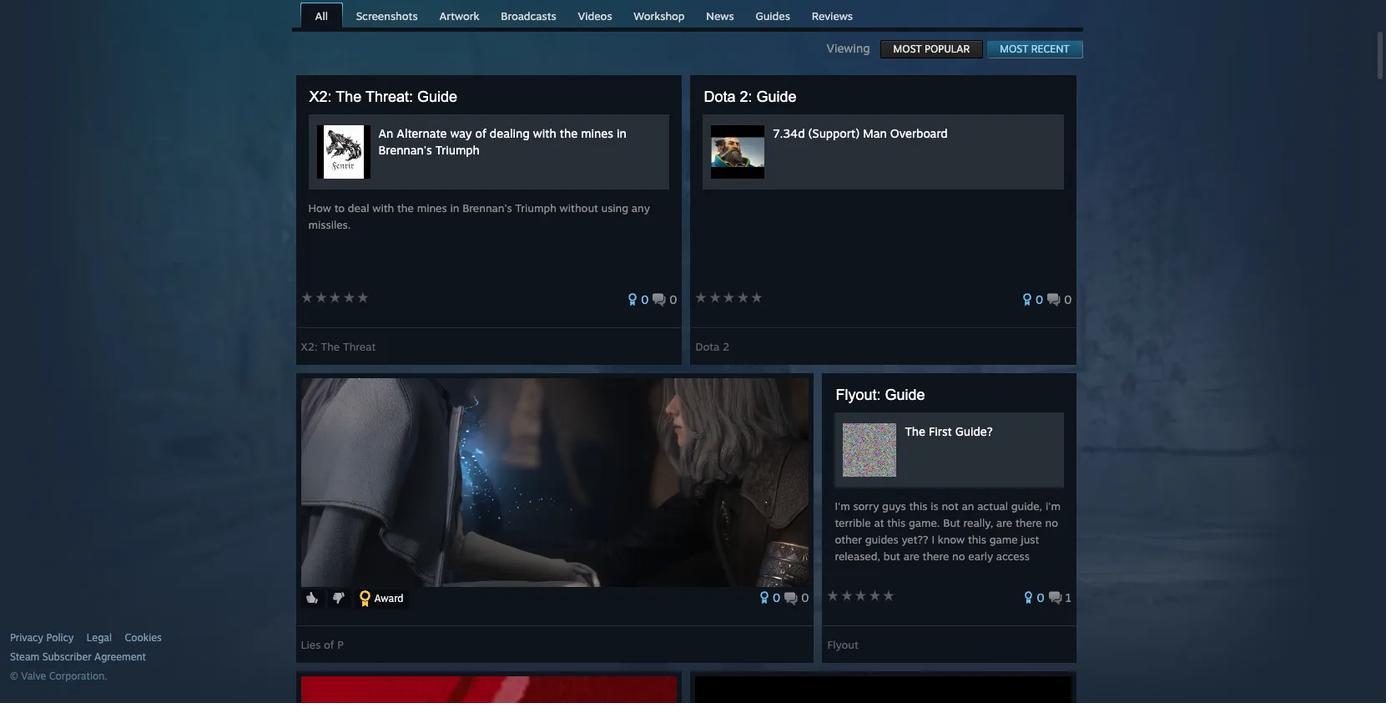 Task type: describe. For each thing, give the bounding box(es) containing it.
yet??
[[902, 533, 929, 546]]

how
[[309, 201, 331, 215]]

at
[[875, 516, 885, 529]]

flyout:
[[836, 387, 881, 403]]

the inside how to deal with the mines in brennan's triumph without using any missiles.
[[397, 201, 414, 215]]

2
[[723, 340, 730, 353]]

1 horizontal spatial guide
[[757, 89, 797, 105]]

news link
[[698, 3, 743, 27]]

corporation.
[[49, 670, 107, 682]]

early
[[969, 549, 994, 563]]

x2: for x2: the threat: guide
[[309, 89, 332, 105]]

0 horizontal spatial guide
[[417, 89, 458, 105]]

terrible
[[835, 516, 871, 529]]

1 horizontal spatial are
[[997, 516, 1013, 529]]

1 horizontal spatial i
[[1017, 566, 1020, 579]]

to
[[335, 201, 345, 215]]

mines inside an alternate way of dealing with the mines in brennan's triumph
[[581, 126, 614, 140]]

flyout
[[828, 638, 859, 651]]

1 horizontal spatial no
[[1046, 516, 1059, 529]]

screenshots link
[[348, 3, 426, 27]]

guides
[[756, 9, 791, 23]]

way
[[450, 126, 472, 140]]

dota for dota 2
[[696, 340, 720, 353]]

privacy policy link
[[10, 631, 74, 645]]

most popular link
[[881, 40, 984, 58]]

not
[[942, 499, 959, 513]]

triumph inside how to deal with the mines in brennan's triumph without using any missiles.
[[516, 201, 557, 215]]

the for threat:
[[336, 89, 362, 105]]

i'm
[[835, 499, 851, 513]]

dota 2
[[696, 340, 730, 353]]

most popular
[[894, 43, 970, 55]]

know
[[938, 533, 965, 546]]

all link
[[300, 3, 343, 29]]

popular
[[925, 43, 970, 55]]

threat:
[[366, 89, 413, 105]]

screenshots
[[356, 9, 418, 23]]

1 vertical spatial just
[[1023, 566, 1042, 579]]

in inside an alternate way of dealing with the mines in brennan's triumph
[[617, 126, 627, 140]]

workshop
[[634, 9, 685, 23]]

all
[[315, 9, 328, 23]]

or
[[985, 566, 995, 579]]

valve
[[21, 670, 46, 682]]

1 vertical spatial are
[[904, 549, 920, 563]]

cookies steam subscriber agreement © valve corporation.
[[10, 631, 162, 682]]

award link
[[355, 589, 409, 609]]

dota 2: guide
[[704, 89, 797, 105]]

privacy
[[10, 631, 43, 644]]

most recent link
[[987, 40, 1083, 58]]

game
[[990, 533, 1018, 546]]

legal link
[[87, 631, 112, 645]]

subscriber
[[42, 650, 92, 663]]

using
[[602, 201, 629, 215]]

but
[[884, 549, 901, 563]]

brennan's inside an alternate way of dealing with the mines in brennan's triumph
[[379, 143, 432, 157]]

steam subscriber agreement link
[[10, 650, 288, 664]]

most for most popular
[[894, 43, 922, 55]]

any
[[632, 201, 650, 215]]

steam
[[10, 650, 39, 663]]

cookies
[[125, 631, 162, 644]]

1
[[1066, 590, 1072, 605]]

dota for dota 2: guide
[[704, 89, 736, 105]]

am
[[999, 566, 1014, 579]]

reviews link
[[804, 3, 862, 27]]

posted
[[911, 566, 945, 579]]

missiles.
[[309, 218, 351, 231]]

guides link
[[748, 3, 799, 27]]

the first guide?
[[905, 424, 993, 438]]

2 horizontal spatial this
[[968, 533, 987, 546]]

privacy policy
[[10, 631, 74, 644]]

guide?
[[956, 424, 993, 438]]

guys
[[883, 499, 907, 513]]

broadcasts link
[[493, 3, 565, 27]]

2 vertical spatial the
[[905, 424, 926, 438]]

artwork
[[440, 9, 480, 23]]

x2: the threat link
[[301, 334, 376, 353]]

1 vertical spatial this
[[888, 516, 906, 529]]

an
[[962, 499, 975, 513]]

1 vertical spatial there
[[923, 549, 950, 563]]

is
[[931, 499, 939, 513]]

x2: the threat: guide
[[309, 89, 458, 105]]



Task type: vqa. For each thing, say whether or not it's contained in the screenshot.
Most Popular
yes



Task type: locate. For each thing, give the bounding box(es) containing it.
0 horizontal spatial triumph
[[436, 143, 480, 157]]

x2: for x2: the threat
[[301, 340, 318, 353]]

of
[[476, 126, 487, 140], [324, 638, 334, 651]]

most inside most recent link
[[1001, 43, 1029, 55]]

no down i'm
[[1046, 516, 1059, 529]]

1 horizontal spatial of
[[476, 126, 487, 140]]

1 horizontal spatial the
[[560, 126, 578, 140]]

dota 2 link
[[696, 334, 730, 353]]

0 horizontal spatial of
[[324, 638, 334, 651]]

most left recent
[[1001, 43, 1029, 55]]

this down really,
[[968, 533, 987, 546]]

with right deal
[[373, 201, 394, 215]]

of inside lies of p link
[[324, 638, 334, 651]]

an alternate way of dealing with the mines in brennan's triumph
[[379, 126, 627, 157]]

the right dealing
[[560, 126, 578, 140]]

0 vertical spatial just
[[1021, 533, 1040, 546]]

0 horizontal spatial there
[[923, 549, 950, 563]]

most
[[894, 43, 922, 55], [1001, 43, 1029, 55]]

0 vertical spatial there
[[1016, 516, 1043, 529]]

with inside how to deal with the mines in brennan's triumph without using any missiles.
[[373, 201, 394, 215]]

of left p
[[324, 638, 334, 651]]

p
[[337, 638, 344, 651]]

other
[[835, 533, 863, 546]]

(support)
[[809, 126, 860, 140]]

agreement
[[94, 650, 146, 663]]

lies of p link
[[301, 632, 344, 651]]

actual
[[978, 499, 1009, 513]]

the right deal
[[397, 201, 414, 215]]

the inside an alternate way of dealing with the mines in brennan's triumph
[[560, 126, 578, 140]]

1 vertical spatial no
[[953, 549, 966, 563]]

the left threat
[[321, 340, 340, 353]]

sorry
[[854, 499, 880, 513]]

the left first
[[905, 424, 926, 438]]

triumph left without
[[516, 201, 557, 215]]

0 horizontal spatial mines
[[417, 201, 447, 215]]

1 vertical spatial the
[[321, 340, 340, 353]]

an
[[379, 126, 394, 140]]

most for most recent
[[1001, 43, 1029, 55]]

1 vertical spatial with
[[373, 201, 394, 215]]

1 vertical spatial of
[[324, 638, 334, 651]]

i right am
[[1017, 566, 1020, 579]]

mines inside how to deal with the mines in brennan's triumph without using any missiles.
[[417, 201, 447, 215]]

0 vertical spatial brennan's
[[379, 143, 432, 157]]

1 horizontal spatial mines
[[581, 126, 614, 140]]

mines right deal
[[417, 201, 447, 215]]

mines up using
[[581, 126, 614, 140]]

no down know
[[953, 549, 966, 563]]

lies of p
[[301, 638, 344, 651]]

in down the way
[[450, 201, 460, 215]]

but
[[944, 516, 961, 529]]

1 vertical spatial i
[[1017, 566, 1020, 579]]

dota left 2:
[[704, 89, 736, 105]]

that've
[[873, 566, 908, 579]]

1 horizontal spatial this
[[910, 499, 928, 513]]

dealing
[[490, 126, 530, 140]]

access
[[997, 549, 1030, 563]]

0 vertical spatial mines
[[581, 126, 614, 140]]

1 horizontal spatial in
[[617, 126, 627, 140]]

1 most from the left
[[894, 43, 922, 55]]

guides down at
[[866, 533, 899, 546]]

1 horizontal spatial there
[[1016, 516, 1043, 529]]

dota left 2
[[696, 340, 720, 353]]

cookies link
[[125, 631, 162, 645]]

0 vertical spatial this
[[910, 499, 928, 513]]

the for threat
[[321, 340, 340, 353]]

news
[[707, 9, 734, 23]]

x2: inside x2: the threat link
[[301, 340, 318, 353]]

0 vertical spatial the
[[336, 89, 362, 105]]

0 vertical spatial are
[[997, 516, 1013, 529]]

0 horizontal spatial no
[[953, 549, 966, 563]]

0 vertical spatial no
[[1046, 516, 1059, 529]]

0 vertical spatial i
[[932, 533, 935, 546]]

guide up alternate
[[417, 89, 458, 105]]

most inside most popular link
[[894, 43, 922, 55]]

1 vertical spatial brennan's
[[463, 201, 512, 215]]

0 vertical spatial with
[[533, 126, 557, 140]]

7.34d (support) man overboard
[[774, 126, 948, 140]]

legal
[[87, 631, 112, 644]]

the left threat:
[[336, 89, 362, 105]]

broadcasts
[[501, 9, 557, 23]]

brennan's down an alternate way of dealing with the mines in brennan's triumph
[[463, 201, 512, 215]]

0 horizontal spatial most
[[894, 43, 922, 55]]

1 vertical spatial in
[[450, 201, 460, 215]]

1 vertical spatial the
[[397, 201, 414, 215]]

1 vertical spatial dota
[[696, 340, 720, 353]]

videos link
[[570, 3, 621, 27]]

1 vertical spatial triumph
[[516, 201, 557, 215]]

0 vertical spatial the
[[560, 126, 578, 140]]

really,
[[964, 516, 994, 529]]

award
[[375, 592, 404, 605]]

0 vertical spatial guides
[[866, 533, 899, 546]]

0 vertical spatial triumph
[[436, 143, 480, 157]]

in inside how to deal with the mines in brennan's triumph without using any missiles.
[[450, 201, 460, 215]]

most recent
[[1001, 43, 1070, 55]]

guide right flyout:
[[885, 387, 926, 403]]

2 most from the left
[[1001, 43, 1029, 55]]

i'm
[[1046, 499, 1061, 513]]

just down access
[[1023, 566, 1042, 579]]

x2: left threat:
[[309, 89, 332, 105]]

people
[[835, 566, 870, 579]]

0 horizontal spatial are
[[904, 549, 920, 563]]

are down yet??
[[904, 549, 920, 563]]

dota
[[704, 89, 736, 105], [696, 340, 720, 353]]

triumph inside an alternate way of dealing with the mines in brennan's triumph
[[436, 143, 480, 157]]

viewing
[[827, 41, 881, 55]]

there down the guide,
[[1016, 516, 1043, 529]]

0 horizontal spatial this
[[888, 516, 906, 529]]

i'm sorry guys this is not an actual guide, i'm terrible at this game. but really, are there no other guides yet?? i know this game just released, but are there no early access people that've posted guides or am i just stupid?
[[835, 499, 1061, 596]]

brennan's
[[379, 143, 432, 157], [463, 201, 512, 215]]

mines
[[581, 126, 614, 140], [417, 201, 447, 215]]

of inside an alternate way of dealing with the mines in brennan's triumph
[[476, 126, 487, 140]]

guides down 'early' on the right of the page
[[948, 566, 982, 579]]

1 vertical spatial guides
[[948, 566, 982, 579]]

recent
[[1032, 43, 1070, 55]]

i right yet??
[[932, 533, 935, 546]]

x2: the threat
[[301, 340, 376, 353]]

1 horizontal spatial triumph
[[516, 201, 557, 215]]

this down guys
[[888, 516, 906, 529]]

workshop link
[[626, 3, 693, 27]]

policy
[[46, 631, 74, 644]]

game.
[[909, 516, 941, 529]]

how to deal with the mines in brennan's triumph without using any missiles.
[[309, 201, 650, 231]]

1 horizontal spatial most
[[1001, 43, 1029, 55]]

without
[[560, 201, 599, 215]]

©
[[10, 670, 18, 682]]

0
[[641, 292, 649, 306], [670, 292, 678, 306], [1036, 292, 1044, 306], [1065, 292, 1072, 306], [773, 590, 781, 605], [802, 590, 809, 605], [1037, 590, 1045, 605]]

the
[[336, 89, 362, 105], [321, 340, 340, 353], [905, 424, 926, 438]]

reviews
[[812, 9, 853, 23]]

just up access
[[1021, 533, 1040, 546]]

guide,
[[1012, 499, 1043, 513]]

0 vertical spatial dota
[[704, 89, 736, 105]]

1 vertical spatial mines
[[417, 201, 447, 215]]

1 horizontal spatial guides
[[948, 566, 982, 579]]

0 vertical spatial in
[[617, 126, 627, 140]]

0 horizontal spatial in
[[450, 201, 460, 215]]

0 horizontal spatial i
[[932, 533, 935, 546]]

1 vertical spatial x2:
[[301, 340, 318, 353]]

videos
[[578, 9, 613, 23]]

lies
[[301, 638, 321, 651]]

are
[[997, 516, 1013, 529], [904, 549, 920, 563]]

1 horizontal spatial with
[[533, 126, 557, 140]]

0 vertical spatial x2:
[[309, 89, 332, 105]]

with right dealing
[[533, 126, 557, 140]]

there
[[1016, 516, 1043, 529], [923, 549, 950, 563]]

triumph down the way
[[436, 143, 480, 157]]

0 horizontal spatial brennan's
[[379, 143, 432, 157]]

x2: left threat
[[301, 340, 318, 353]]

0 vertical spatial of
[[476, 126, 487, 140]]

brennan's down alternate
[[379, 143, 432, 157]]

no
[[1046, 516, 1059, 529], [953, 549, 966, 563]]

artwork link
[[431, 3, 488, 27]]

guide right 2:
[[757, 89, 797, 105]]

of right the way
[[476, 126, 487, 140]]

man
[[864, 126, 887, 140]]

the inside x2: the threat link
[[321, 340, 340, 353]]

are up game
[[997, 516, 1013, 529]]

this left is
[[910, 499, 928, 513]]

with inside an alternate way of dealing with the mines in brennan's triumph
[[533, 126, 557, 140]]

2:
[[740, 89, 753, 105]]

0 horizontal spatial guides
[[866, 533, 899, 546]]

brennan's inside how to deal with the mines in brennan's triumph without using any missiles.
[[463, 201, 512, 215]]

stupid?
[[835, 583, 872, 596]]

1 horizontal spatial brennan's
[[463, 201, 512, 215]]

0 horizontal spatial the
[[397, 201, 414, 215]]

most left popular
[[894, 43, 922, 55]]

released,
[[835, 549, 881, 563]]

7.34d
[[774, 126, 805, 140]]

the
[[560, 126, 578, 140], [397, 201, 414, 215]]

alternate
[[397, 126, 447, 140]]

in up using
[[617, 126, 627, 140]]

deal
[[348, 201, 369, 215]]

x2:
[[309, 89, 332, 105], [301, 340, 318, 353]]

overboard
[[891, 126, 948, 140]]

2 horizontal spatial guide
[[885, 387, 926, 403]]

0 horizontal spatial with
[[373, 201, 394, 215]]

2 vertical spatial this
[[968, 533, 987, 546]]

in
[[617, 126, 627, 140], [450, 201, 460, 215]]

there up the posted
[[923, 549, 950, 563]]



